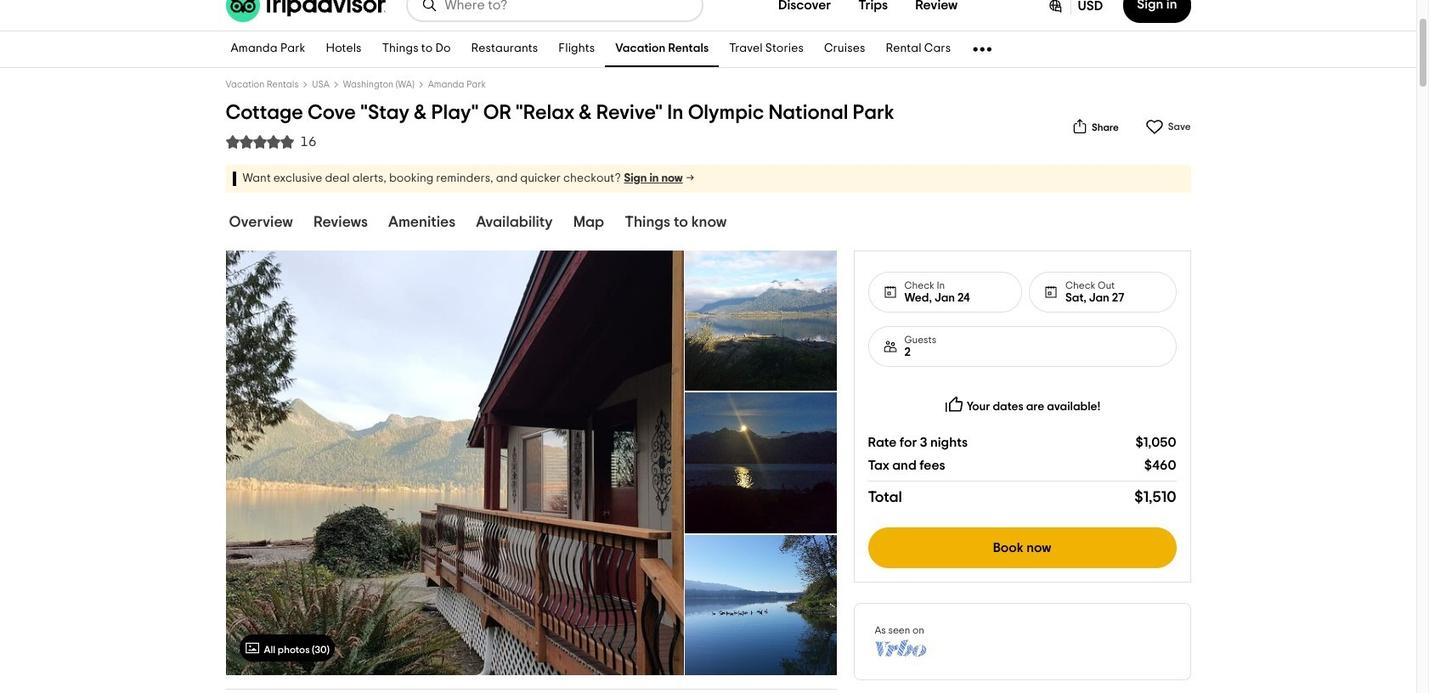 Task type: describe. For each thing, give the bounding box(es) containing it.
entering the driveway at cottage cove image
[[226, 251, 684, 676]]

moon rising from behind the majestic mountains. view from deck image
[[685, 393, 837, 533]]

vrbo.com logo image
[[875, 640, 928, 657]]



Task type: vqa. For each thing, say whether or not it's contained in the screenshot.
moon rising from behind the majestic mountains. view from deck image
yes



Task type: locate. For each thing, give the bounding box(es) containing it.
search image
[[421, 0, 438, 14]]

None search field
[[407, 0, 701, 20]]

november view of lake quinault image
[[685, 251, 837, 391]]

5.0 of 5 bubbles. 16 reviews element
[[226, 133, 894, 151]]

tab list
[[205, 206, 1211, 244]]

family of ducks passing by cottage cove image
[[685, 535, 837, 676]]

Search search field
[[445, 0, 688, 13]]

carousel of images figure
[[226, 251, 684, 676]]

tripadvisor image
[[226, 0, 385, 22]]



